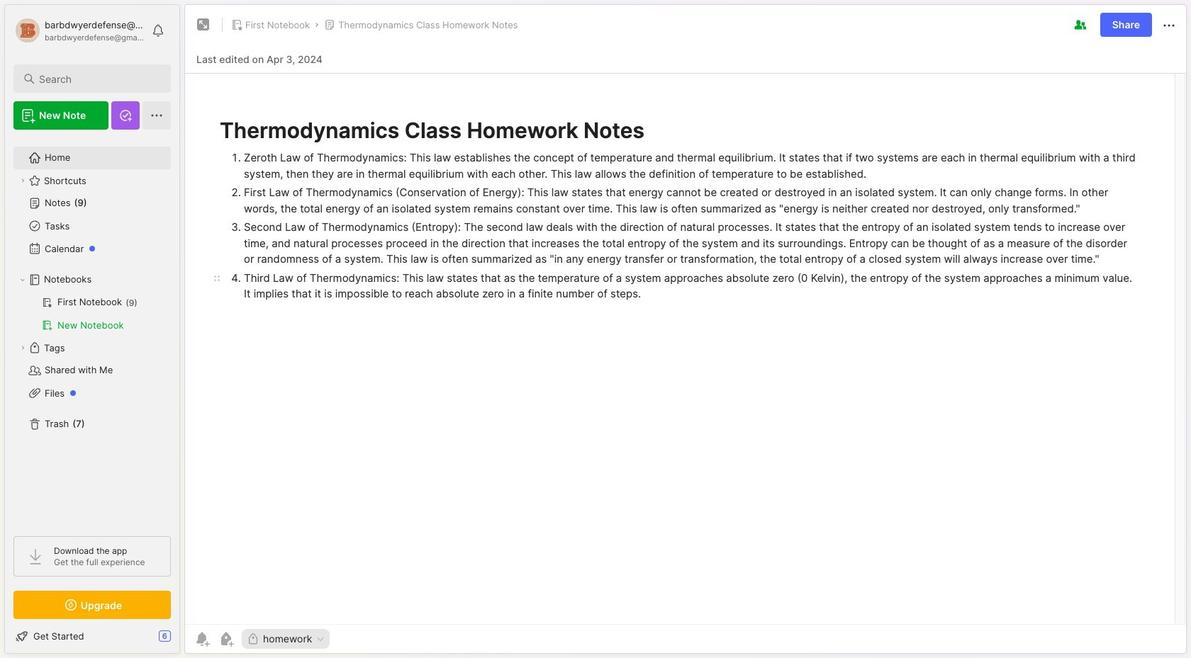 Task type: describe. For each thing, give the bounding box(es) containing it.
note window element
[[184, 4, 1187, 658]]

click to collapse image
[[179, 633, 190, 650]]

none search field inside main element
[[39, 70, 158, 87]]

Help and Learning task checklist field
[[5, 626, 179, 648]]

Account field
[[13, 16, 145, 45]]

expand notebooks image
[[18, 276, 27, 284]]

group inside main element
[[13, 291, 170, 337]]

more actions image
[[1161, 17, 1178, 34]]

tree inside main element
[[5, 138, 179, 524]]

Search text field
[[39, 72, 158, 86]]

homework Tag actions field
[[312, 635, 326, 645]]

Note Editor text field
[[185, 73, 1186, 625]]



Task type: locate. For each thing, give the bounding box(es) containing it.
add tag image
[[218, 631, 235, 648]]

add a reminder image
[[194, 631, 211, 648]]

group
[[13, 291, 170, 337]]

More actions field
[[1161, 16, 1178, 34]]

None search field
[[39, 70, 158, 87]]

main element
[[0, 0, 184, 659]]

expand note image
[[195, 16, 212, 33]]

expand tags image
[[18, 344, 27, 352]]

tree
[[5, 138, 179, 524]]



Task type: vqa. For each thing, say whether or not it's contained in the screenshot.
search box within Main element
no



